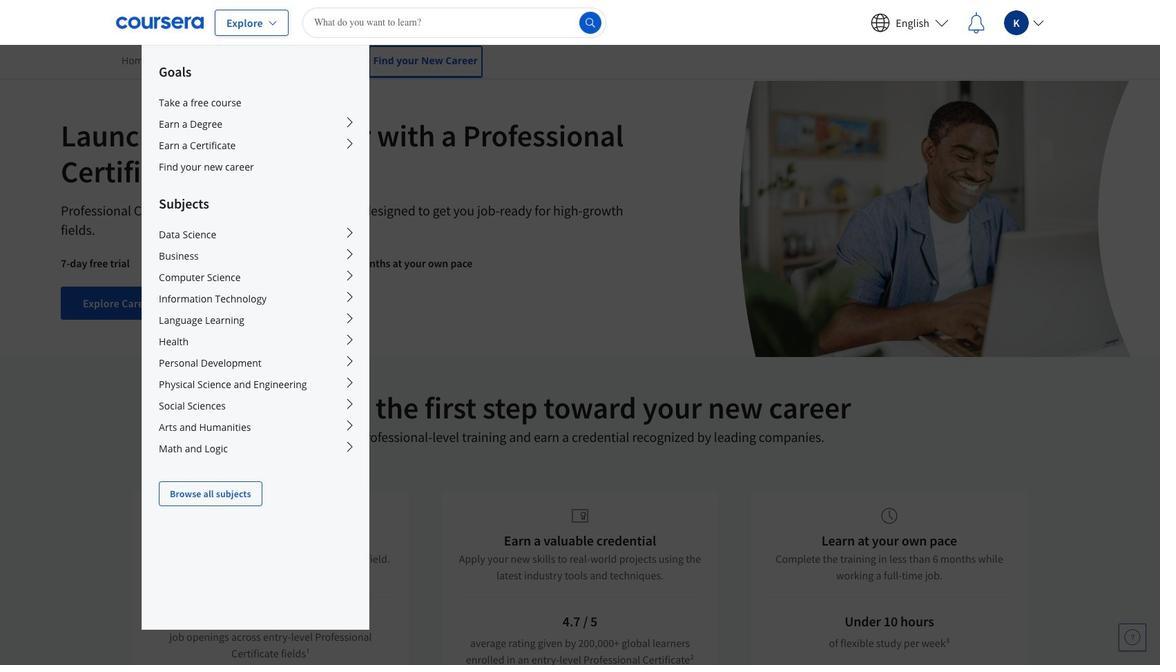 Task type: vqa. For each thing, say whether or not it's contained in the screenshot.
explore menu element
yes



Task type: describe. For each thing, give the bounding box(es) containing it.
What do you want to learn? text field
[[302, 7, 606, 38]]



Task type: locate. For each thing, give the bounding box(es) containing it.
explore menu element
[[142, 46, 369, 506]]

None search field
[[302, 7, 606, 38]]

coursera image
[[116, 11, 204, 33]]

help center image
[[1124, 629, 1141, 646]]



